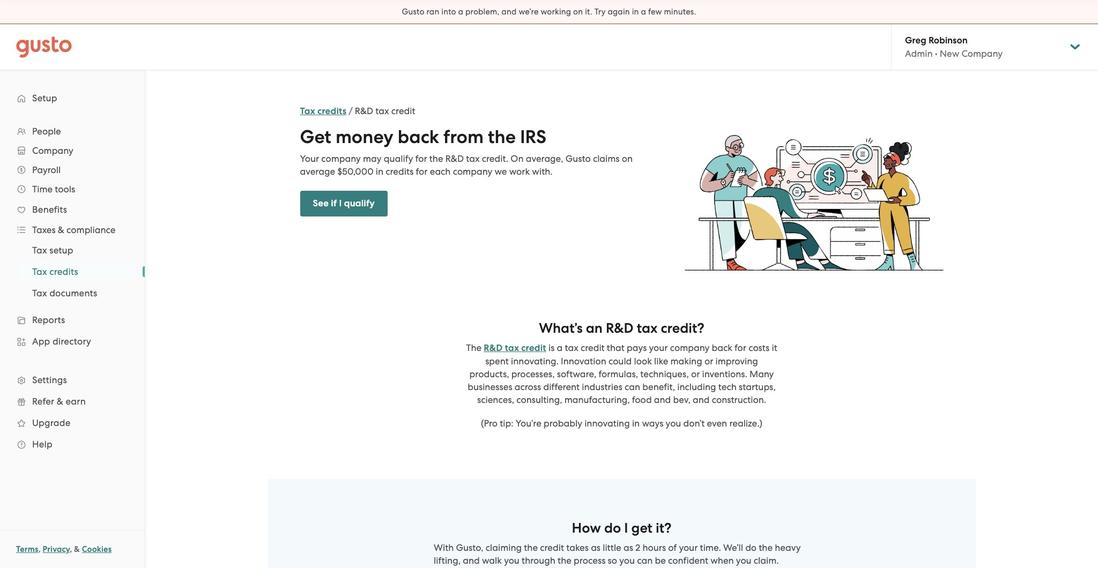 Task type: locate. For each thing, give the bounding box(es) containing it.
ways
[[642, 418, 664, 429]]

r&d up spent on the left bottom of page
[[484, 343, 503, 354]]

earn
[[66, 397, 86, 407]]

for left each
[[416, 166, 428, 177]]

can down 2
[[638, 556, 653, 567]]

company down people
[[32, 145, 73, 156]]

you left don't at bottom right
[[666, 418, 682, 429]]

time tools
[[32, 184, 75, 195]]

confident
[[669, 556, 709, 567]]

1 horizontal spatial qualify
[[384, 153, 413, 164]]

1 horizontal spatial back
[[712, 343, 733, 354]]

with.
[[532, 166, 553, 177]]

credits inside get money back from the irs your company may qualify for the r&d tax credit. on average, gusto claims on average $50,000 in credits for each company we work with.
[[386, 166, 414, 177]]

tax for tax credits
[[32, 267, 47, 277]]

back up each
[[398, 126, 439, 148]]

r&d
[[355, 106, 374, 116], [446, 153, 464, 164], [606, 320, 634, 337], [484, 343, 503, 354]]

2 horizontal spatial credits
[[386, 166, 414, 177]]

1 vertical spatial gusto
[[566, 153, 591, 164]]

get money back from the irs your company may qualify for the r&d tax credit. on average, gusto claims on average $50,000 in credits for each company we work with.
[[300, 126, 633, 177]]

gusto,
[[456, 543, 484, 554]]

refer & earn link
[[11, 392, 134, 412]]

on left it. at the right top
[[574, 7, 583, 17]]

tax up spent on the left bottom of page
[[505, 343, 519, 354]]

1 horizontal spatial or
[[705, 356, 714, 367]]

1 vertical spatial in
[[376, 166, 384, 177]]

tax left credit.
[[466, 153, 480, 164]]

and inside with gusto, claiming the credit takes as little as 2 hours of your time. we'll do the heavy lifting, and walk you through the process so you can be confident when you claim.
[[463, 556, 480, 567]]

1 vertical spatial credits
[[386, 166, 414, 177]]

a right into
[[459, 7, 464, 17]]

0 horizontal spatial a
[[459, 7, 464, 17]]

, left cookies at the bottom left of page
[[70, 545, 72, 555]]

1 vertical spatial back
[[712, 343, 733, 354]]

may
[[363, 153, 382, 164]]

payroll
[[32, 165, 61, 175]]

and left the we're
[[502, 7, 517, 17]]

0 vertical spatial company
[[962, 48, 1003, 59]]

of
[[669, 543, 677, 554]]

your up confident
[[679, 543, 698, 554]]

(pro
[[481, 418, 498, 429]]

qualify inside get money back from the irs your company may qualify for the r&d tax credit. on average, gusto claims on average $50,000 in credits for each company we work with.
[[384, 153, 413, 164]]

0 horizontal spatial as
[[591, 543, 601, 554]]

credit up innovation
[[581, 343, 605, 354]]

tax up innovation
[[565, 343, 579, 354]]

compliance
[[67, 225, 116, 236]]

tax up get
[[300, 106, 315, 117]]

0 horizontal spatial company
[[32, 145, 73, 156]]

1 vertical spatial on
[[622, 153, 633, 164]]

you down claiming
[[504, 556, 520, 567]]

credits inside gusto navigation element
[[49, 267, 78, 277]]

tax for tax credits / r&d tax credit
[[300, 106, 315, 117]]

as left 2
[[624, 543, 634, 554]]

0 vertical spatial company
[[322, 153, 361, 164]]

credits
[[318, 106, 347, 117], [386, 166, 414, 177], [49, 267, 78, 277]]

1 horizontal spatial i
[[625, 520, 629, 537]]

1 vertical spatial do
[[746, 543, 757, 554]]

your up "like"
[[650, 343, 668, 354]]

cookies
[[82, 545, 112, 555]]

r&d tax credit link
[[484, 343, 547, 354]]

1 , from the left
[[38, 545, 41, 555]]

it
[[772, 343, 778, 354]]

0 vertical spatial or
[[705, 356, 714, 367]]

and down including
[[693, 395, 710, 406]]

including
[[678, 382, 717, 393]]

tax up money
[[376, 106, 389, 116]]

2 vertical spatial credits
[[49, 267, 78, 277]]

company down credit.
[[453, 166, 493, 177]]

0 vertical spatial tax credits link
[[300, 106, 347, 117]]

1 horizontal spatial a
[[557, 343, 563, 354]]

walk
[[482, 556, 502, 567]]

0 vertical spatial can
[[625, 382, 641, 393]]

work
[[510, 166, 530, 177]]

back up improving
[[712, 343, 733, 354]]

it.
[[585, 7, 593, 17]]

company inside greg robinson admin • new company
[[962, 48, 1003, 59]]

tax documents
[[32, 288, 97, 299]]

in inside get money back from the irs your company may qualify for the r&d tax credit. on average, gusto claims on average $50,000 in credits for each company we work with.
[[376, 166, 384, 177]]

credit inside is a tax credit that pays your company back for costs it spent innovating. innovation could look like making or improving products, processes, software, formulas, techniques, or inventions. many businesses across different industries can benefit, including tech startups, sciences, consulting, manufacturing, food and bev, and construction.
[[581, 343, 605, 354]]

claiming
[[486, 543, 522, 554]]

0 vertical spatial credits
[[318, 106, 347, 117]]

tax
[[300, 106, 315, 117], [32, 245, 47, 256], [32, 267, 47, 277], [32, 288, 47, 299]]

average,
[[526, 153, 564, 164]]

construction.
[[712, 395, 767, 406]]

0 vertical spatial do
[[605, 520, 621, 537]]

tax for tax documents
[[32, 288, 47, 299]]

can up food
[[625, 382, 641, 393]]

0 vertical spatial on
[[574, 7, 583, 17]]

i
[[339, 198, 342, 209], [625, 520, 629, 537]]

2 as from the left
[[624, 543, 634, 554]]

2 , from the left
[[70, 545, 72, 555]]

r&d inside tax credits / r&d tax credit
[[355, 106, 374, 116]]

0 horizontal spatial ,
[[38, 545, 41, 555]]

0 horizontal spatial i
[[339, 198, 342, 209]]

into
[[442, 7, 456, 17]]

company inside is a tax credit that pays your company back for costs it spent innovating. innovation could look like making or improving products, processes, software, formulas, techniques, or inventions. many businesses across different industries can benefit, including tech startups, sciences, consulting, manufacturing, food and bev, and construction.
[[670, 343, 710, 354]]

1 horizontal spatial ,
[[70, 545, 72, 555]]

company inside company dropdown button
[[32, 145, 73, 156]]

and down the gusto,
[[463, 556, 480, 567]]

2 vertical spatial company
[[670, 343, 710, 354]]

pays
[[627, 343, 647, 354]]

r&d up each
[[446, 153, 464, 164]]

in right again
[[632, 7, 639, 17]]

2 vertical spatial for
[[735, 343, 747, 354]]

gusto navigation element
[[0, 70, 145, 473]]

& left cookies at the bottom left of page
[[74, 545, 80, 555]]

taxes & compliance
[[32, 225, 116, 236]]

2 horizontal spatial company
[[670, 343, 710, 354]]

reports
[[32, 315, 65, 326]]

is
[[549, 343, 555, 354]]

qualify
[[384, 153, 413, 164], [344, 198, 375, 209]]

back inside get money back from the irs your company may qualify for the r&d tax credit. on average, gusto claims on average $50,000 in credits for each company we work with.
[[398, 126, 439, 148]]

on right claims
[[622, 153, 633, 164]]

2 list from the top
[[0, 240, 145, 304]]

tax down taxes
[[32, 245, 47, 256]]

payroll button
[[11, 160, 134, 180]]

credit up through
[[540, 543, 564, 554]]

list
[[0, 122, 145, 456], [0, 240, 145, 304]]

tax down 'tax credits'
[[32, 288, 47, 299]]

1 vertical spatial company
[[32, 145, 73, 156]]

you
[[666, 418, 682, 429], [504, 556, 520, 567], [620, 556, 635, 567], [737, 556, 752, 567]]

&
[[58, 225, 64, 236], [57, 397, 63, 407], [74, 545, 80, 555]]

0 horizontal spatial your
[[650, 343, 668, 354]]

i for do
[[625, 520, 629, 537]]

& left earn
[[57, 397, 63, 407]]

company
[[962, 48, 1003, 59], [32, 145, 73, 156]]

your inside is a tax credit that pays your company back for costs it spent innovating. innovation could look like making or improving products, processes, software, formulas, techniques, or inventions. many businesses across different industries can benefit, including tech startups, sciences, consulting, manufacturing, food and bev, and construction.
[[650, 343, 668, 354]]

& for compliance
[[58, 225, 64, 236]]

credits left each
[[386, 166, 414, 177]]

1 vertical spatial i
[[625, 520, 629, 537]]

credit up money
[[392, 106, 416, 116]]

company up $50,000 at the top
[[322, 153, 361, 164]]

tax credits link up get
[[300, 106, 347, 117]]

app
[[32, 336, 50, 347]]

1 horizontal spatial your
[[679, 543, 698, 554]]

see if i qualify
[[313, 198, 375, 209]]

0 vertical spatial your
[[650, 343, 668, 354]]

1 vertical spatial &
[[57, 397, 63, 407]]

0 horizontal spatial back
[[398, 126, 439, 148]]

1 horizontal spatial company
[[453, 166, 493, 177]]

gusto left ran
[[402, 7, 425, 17]]

manufacturing,
[[565, 395, 630, 406]]

gusto left claims
[[566, 153, 591, 164]]

realize.)
[[730, 418, 763, 429]]

innovating.
[[511, 356, 559, 367]]

don't
[[684, 418, 705, 429]]

the up each
[[430, 153, 443, 164]]

1 vertical spatial company
[[453, 166, 493, 177]]

an
[[586, 320, 603, 337]]

& right taxes
[[58, 225, 64, 236]]

many
[[750, 369, 774, 380]]

do up little in the right of the page
[[605, 520, 621, 537]]

1 list from the top
[[0, 122, 145, 456]]

0 horizontal spatial qualify
[[344, 198, 375, 209]]

i inside button
[[339, 198, 342, 209]]

money
[[336, 126, 394, 148]]

0 horizontal spatial do
[[605, 520, 621, 537]]

directory
[[53, 336, 91, 347]]

1 horizontal spatial credits
[[318, 106, 347, 117]]

a left few
[[641, 7, 647, 17]]

for inside is a tax credit that pays your company back for costs it spent innovating. innovation could look like making or improving products, processes, software, formulas, techniques, or inventions. many businesses across different industries can benefit, including tech startups, sciences, consulting, manufacturing, food and bev, and construction.
[[735, 343, 747, 354]]

2 vertical spatial in
[[633, 418, 640, 429]]

qualify right if
[[344, 198, 375, 209]]

i left get
[[625, 520, 629, 537]]

1 vertical spatial your
[[679, 543, 698, 554]]

through
[[522, 556, 556, 567]]

0 horizontal spatial company
[[322, 153, 361, 164]]

refer
[[32, 397, 54, 407]]

1 horizontal spatial company
[[962, 48, 1003, 59]]

takes
[[567, 543, 589, 554]]

in left ways
[[633, 418, 640, 429]]

0 vertical spatial qualify
[[384, 153, 413, 164]]

& inside "dropdown button"
[[58, 225, 64, 236]]

the up through
[[524, 543, 538, 554]]

company
[[322, 153, 361, 164], [453, 166, 493, 177], [670, 343, 710, 354]]

0 horizontal spatial or
[[692, 369, 700, 380]]

0 vertical spatial &
[[58, 225, 64, 236]]

for right may
[[416, 153, 427, 164]]

0 vertical spatial gusto
[[402, 7, 425, 17]]

1 horizontal spatial on
[[622, 153, 633, 164]]

if
[[331, 198, 337, 209]]

across
[[515, 382, 542, 393]]

for up improving
[[735, 343, 747, 354]]

do right we'll
[[746, 543, 757, 554]]

cookies button
[[82, 544, 112, 556]]

credits left /
[[318, 106, 347, 117]]

tax inside tax credits / r&d tax credit
[[376, 106, 389, 116]]

or up including
[[692, 369, 700, 380]]

credits up tax documents at the bottom of page
[[49, 267, 78, 277]]

when
[[711, 556, 734, 567]]

0 horizontal spatial tax credits link
[[19, 262, 134, 282]]

inventions.
[[703, 369, 748, 380]]

2 vertical spatial &
[[74, 545, 80, 555]]

again
[[608, 7, 630, 17]]

that
[[607, 343, 625, 354]]

1 vertical spatial qualify
[[344, 198, 375, 209]]

i right if
[[339, 198, 342, 209]]

back
[[398, 126, 439, 148], [712, 343, 733, 354]]

r&d right /
[[355, 106, 374, 116]]

, left privacy
[[38, 545, 41, 555]]

can inside with gusto, claiming the credit takes as little as 2 hours of your time. we'll do the heavy lifting, and walk you through the process so you can be confident when you claim.
[[638, 556, 653, 567]]

as up process
[[591, 543, 601, 554]]

1 vertical spatial can
[[638, 556, 653, 567]]

or
[[705, 356, 714, 367], [692, 369, 700, 380]]

in down may
[[376, 166, 384, 177]]

tax inside is a tax credit that pays your company back for costs it spent innovating. innovation could look like making or improving products, processes, software, formulas, techniques, or inventions. many businesses across different industries can benefit, including tech startups, sciences, consulting, manufacturing, food and bev, and construction.
[[565, 343, 579, 354]]

1 horizontal spatial do
[[746, 543, 757, 554]]

tax down tax setup
[[32, 267, 47, 277]]

company right new
[[962, 48, 1003, 59]]

1 horizontal spatial as
[[624, 543, 634, 554]]

tax credits link
[[300, 106, 347, 117], [19, 262, 134, 282]]

tax credits link down tax setup link
[[19, 262, 134, 282]]

0 horizontal spatial credits
[[49, 267, 78, 277]]

on
[[574, 7, 583, 17], [622, 153, 633, 164]]

or up inventions.
[[705, 356, 714, 367]]

refer & earn
[[32, 397, 86, 407]]

can
[[625, 382, 641, 393], [638, 556, 653, 567]]

(pro tip: you're probably innovating in ways you don't even realize.)
[[481, 418, 763, 429]]

do inside with gusto, claiming the credit takes as little as 2 hours of your time. we'll do the heavy lifting, and walk you through the process so you can be confident when you claim.
[[746, 543, 757, 554]]

1 horizontal spatial gusto
[[566, 153, 591, 164]]

2 horizontal spatial a
[[641, 7, 647, 17]]

your
[[650, 343, 668, 354], [679, 543, 698, 554]]

on
[[511, 153, 524, 164]]

& for earn
[[57, 397, 63, 407]]

few
[[649, 7, 662, 17]]

0 vertical spatial i
[[339, 198, 342, 209]]

privacy
[[43, 545, 70, 555]]

food
[[632, 395, 652, 406]]

probably
[[544, 418, 583, 429]]

ran
[[427, 7, 440, 17]]

be
[[655, 556, 666, 567]]

and down benefit,
[[654, 395, 671, 406]]

a right is
[[557, 343, 563, 354]]

company up making
[[670, 343, 710, 354]]

0 vertical spatial back
[[398, 126, 439, 148]]

it?
[[656, 520, 672, 537]]

get
[[632, 520, 653, 537]]

heavy
[[775, 543, 801, 554]]

qualify right may
[[384, 153, 413, 164]]



Task type: describe. For each thing, give the bounding box(es) containing it.
each
[[430, 166, 451, 177]]

tax inside get money back from the irs your company may qualify for the r&d tax credit. on average, gusto claims on average $50,000 in credits for each company we work with.
[[466, 153, 480, 164]]

little
[[603, 543, 622, 554]]

see if i qualify button
[[300, 191, 388, 217]]

r&d inside get money back from the irs your company may qualify for the r&d tax credit. on average, gusto claims on average $50,000 in credits for each company we work with.
[[446, 153, 464, 164]]

from
[[444, 126, 484, 148]]

terms , privacy , & cookies
[[16, 545, 112, 555]]

you right so
[[620, 556, 635, 567]]

credits for tax credits
[[49, 267, 78, 277]]

on inside get money back from the irs your company may qualify for the r&d tax credit. on average, gusto claims on average $50,000 in credits for each company we work with.
[[622, 153, 633, 164]]

tools
[[55, 184, 75, 195]]

process
[[574, 556, 606, 567]]

people
[[32, 126, 61, 137]]

consulting,
[[517, 395, 563, 406]]

the up credit.
[[488, 126, 516, 148]]

back inside is a tax credit that pays your company back for costs it spent innovating. innovation could look like making or improving products, processes, software, formulas, techniques, or inventions. many businesses across different industries can benefit, including tech startups, sciences, consulting, manufacturing, food and bev, and construction.
[[712, 343, 733, 354]]

average
[[300, 166, 335, 177]]

benefits
[[32, 204, 67, 215]]

lifting,
[[434, 556, 461, 567]]

gusto ran into a problem, and we're working on it. try again in a few minutes.
[[402, 7, 697, 17]]

credit inside tax credits / r&d tax credit
[[392, 106, 416, 116]]

credit up innovating.
[[522, 343, 547, 354]]

setup link
[[11, 89, 134, 108]]

0 vertical spatial for
[[416, 153, 427, 164]]

benefit,
[[643, 382, 676, 393]]

the r&d tax credit
[[466, 343, 547, 354]]

can inside is a tax credit that pays your company back for costs it spent innovating. innovation could look like making or improving products, processes, software, formulas, techniques, or inventions. many businesses across different industries can benefit, including tech startups, sciences, consulting, manufacturing, food and bev, and construction.
[[625, 382, 641, 393]]

look
[[634, 356, 652, 367]]

time.
[[700, 543, 722, 554]]

you're
[[516, 418, 542, 429]]

home image
[[16, 36, 72, 58]]

see
[[313, 198, 329, 209]]

1 vertical spatial for
[[416, 166, 428, 177]]

terms
[[16, 545, 38, 555]]

upgrade
[[32, 418, 71, 429]]

gusto inside get money back from the irs your company may qualify for the r&d tax credit. on average, gusto claims on average $50,000 in credits for each company we work with.
[[566, 153, 591, 164]]

reports link
[[11, 311, 134, 330]]

your inside with gusto, claiming the credit takes as little as 2 hours of your time. we'll do the heavy lifting, and walk you through the process so you can be confident when you claim.
[[679, 543, 698, 554]]

0 horizontal spatial gusto
[[402, 7, 425, 17]]

how
[[572, 520, 601, 537]]

is a tax credit that pays your company back for costs it spent innovating. innovation could look like making or improving products, processes, software, formulas, techniques, or inventions. many businesses across different industries can benefit, including tech startups, sciences, consulting, manufacturing, food and bev, and construction.
[[468, 343, 778, 406]]

settings link
[[11, 371, 134, 390]]

qualify inside button
[[344, 198, 375, 209]]

taxes
[[32, 225, 56, 236]]

credit.
[[482, 153, 509, 164]]

with gusto, claiming the credit takes as little as 2 hours of your time. we'll do the heavy lifting, and walk you through the process so you can be confident when you claim.
[[434, 543, 801, 567]]

credit inside with gusto, claiming the credit takes as little as 2 hours of your time. we'll do the heavy lifting, and walk you through the process so you can be confident when you claim.
[[540, 543, 564, 554]]

i for if
[[339, 198, 342, 209]]

documents
[[49, 288, 97, 299]]

claim.
[[754, 556, 779, 567]]

1 vertical spatial tax credits link
[[19, 262, 134, 282]]

taxes & compliance button
[[11, 221, 134, 240]]

tax setup link
[[19, 241, 134, 260]]

2
[[636, 543, 641, 554]]

0 vertical spatial in
[[632, 7, 639, 17]]

company for get
[[322, 153, 361, 164]]

the
[[466, 343, 482, 354]]

startups,
[[739, 382, 776, 393]]

$50,000
[[338, 166, 374, 177]]

making
[[671, 356, 703, 367]]

like
[[655, 356, 669, 367]]

people button
[[11, 122, 134, 141]]

tax credits / r&d tax credit
[[300, 106, 416, 117]]

businesses
[[468, 382, 513, 393]]

r&d up "that"
[[606, 320, 634, 337]]

the down takes
[[558, 556, 572, 567]]

0 horizontal spatial on
[[574, 7, 583, 17]]

innovating
[[585, 418, 630, 429]]

setup
[[49, 245, 73, 256]]

spent
[[486, 356, 509, 367]]

settings
[[32, 375, 67, 386]]

greg robinson admin • new company
[[906, 35, 1003, 59]]

what's an r&d tax credit?
[[539, 320, 705, 337]]

credits for tax credits / r&d tax credit
[[318, 106, 347, 117]]

products,
[[470, 369, 510, 380]]

1 vertical spatial or
[[692, 369, 700, 380]]

1 as from the left
[[591, 543, 601, 554]]

industries
[[582, 382, 623, 393]]

•
[[936, 48, 938, 59]]

credit?
[[661, 320, 705, 337]]

irs
[[520, 126, 547, 148]]

greg
[[906, 35, 927, 46]]

minutes.
[[664, 7, 697, 17]]

the up claim.
[[759, 543, 773, 554]]

you down we'll
[[737, 556, 752, 567]]

privacy link
[[43, 545, 70, 555]]

help link
[[11, 435, 134, 454]]

costs
[[749, 343, 770, 354]]

bev,
[[674, 395, 691, 406]]

1 horizontal spatial tax credits link
[[300, 106, 347, 117]]

processes,
[[512, 369, 555, 380]]

tax documents link
[[19, 284, 134, 303]]

improving
[[716, 356, 759, 367]]

tax for tax setup
[[32, 245, 47, 256]]

company for is
[[670, 343, 710, 354]]

problem,
[[466, 7, 500, 17]]

list containing tax setup
[[0, 240, 145, 304]]

tax up pays on the bottom right of page
[[637, 320, 658, 337]]

benefits link
[[11, 200, 134, 219]]

robinson
[[929, 35, 968, 46]]

a inside is a tax credit that pays your company back for costs it spent innovating. innovation could look like making or improving products, processes, software, formulas, techniques, or inventions. many businesses across different industries can benefit, including tech startups, sciences, consulting, manufacturing, food and bev, and construction.
[[557, 343, 563, 354]]

tech
[[719, 382, 737, 393]]

tax credits
[[32, 267, 78, 277]]

hours
[[643, 543, 666, 554]]

list containing people
[[0, 122, 145, 456]]



Task type: vqa. For each thing, say whether or not it's contained in the screenshot.
top /mo
no



